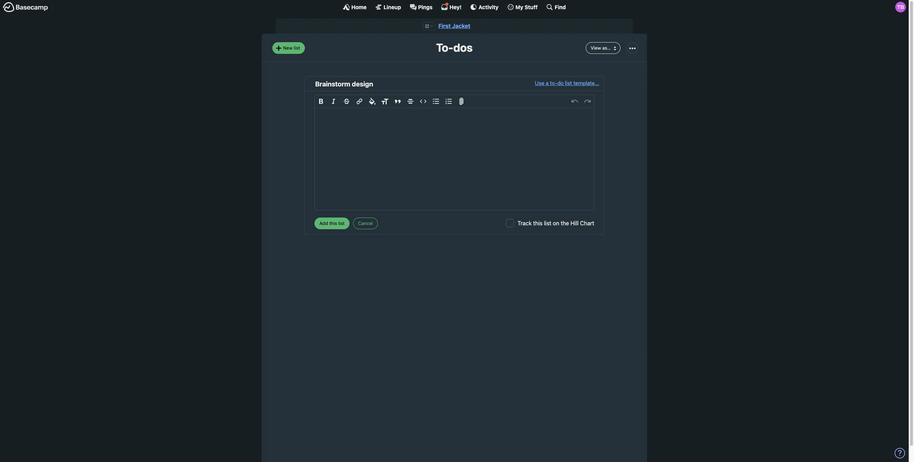 Task type: locate. For each thing, give the bounding box(es) containing it.
track this list on the hill chart
[[518, 220, 595, 227]]

to-
[[551, 80, 558, 86]]

new list
[[283, 45, 300, 51]]

1 vertical spatial list
[[565, 80, 572, 86]]

to-
[[436, 41, 454, 54]]

find button
[[547, 4, 566, 11]]

as…
[[603, 45, 611, 51]]

track
[[518, 220, 532, 227]]

new
[[283, 45, 293, 51]]

2 horizontal spatial list
[[565, 80, 572, 86]]

first
[[439, 23, 451, 29]]

a
[[546, 80, 549, 86]]

list
[[294, 45, 300, 51], [565, 80, 572, 86], [544, 220, 552, 227]]

home
[[352, 4, 367, 10]]

list left on
[[544, 220, 552, 227]]

switch accounts image
[[3, 2, 48, 13]]

hill chart
[[571, 220, 595, 227]]

view
[[591, 45, 602, 51]]

use a to-do list template...
[[535, 80, 600, 86]]

my
[[516, 4, 524, 10]]

template...
[[574, 80, 600, 86]]

0 horizontal spatial list
[[294, 45, 300, 51]]

list right the do
[[565, 80, 572, 86]]

first jacket link
[[439, 23, 471, 29]]

the
[[561, 220, 570, 227]]

tyler black image
[[896, 2, 907, 12]]

None submit
[[315, 218, 350, 229]]

list right new
[[294, 45, 300, 51]]

1 horizontal spatial list
[[544, 220, 552, 227]]



Task type: describe. For each thing, give the bounding box(es) containing it.
To-do list description: Add extra details or attach a file text field
[[315, 108, 594, 210]]

stuff
[[525, 4, 538, 10]]

to-dos
[[436, 41, 473, 54]]

do
[[558, 80, 564, 86]]

Name this list… text field
[[315, 79, 535, 89]]

find
[[555, 4, 566, 10]]

jacket
[[452, 23, 471, 29]]

lineup
[[384, 4, 401, 10]]

home link
[[343, 4, 367, 11]]

hey! button
[[441, 2, 462, 11]]

dos
[[454, 41, 473, 54]]

cancel
[[358, 220, 373, 226]]

new list link
[[273, 42, 305, 54]]

2 vertical spatial list
[[544, 220, 552, 227]]

activity
[[479, 4, 499, 10]]

on
[[553, 220, 560, 227]]

view as…
[[591, 45, 611, 51]]

use
[[535, 80, 545, 86]]

my stuff
[[516, 4, 538, 10]]

main element
[[0, 0, 910, 14]]

pings
[[418, 4, 433, 10]]

lineup link
[[375, 4, 401, 11]]

0 vertical spatial list
[[294, 45, 300, 51]]

cancel button
[[353, 218, 378, 229]]

first jacket
[[439, 23, 471, 29]]

activity link
[[470, 4, 499, 11]]

this
[[534, 220, 543, 227]]

pings button
[[410, 4, 433, 11]]

hey!
[[450, 4, 462, 10]]

use a to-do list template... link
[[535, 79, 600, 89]]

view as… button
[[586, 42, 621, 54]]

my stuff button
[[507, 4, 538, 11]]



Task type: vqa. For each thing, say whether or not it's contained in the screenshot.
We
no



